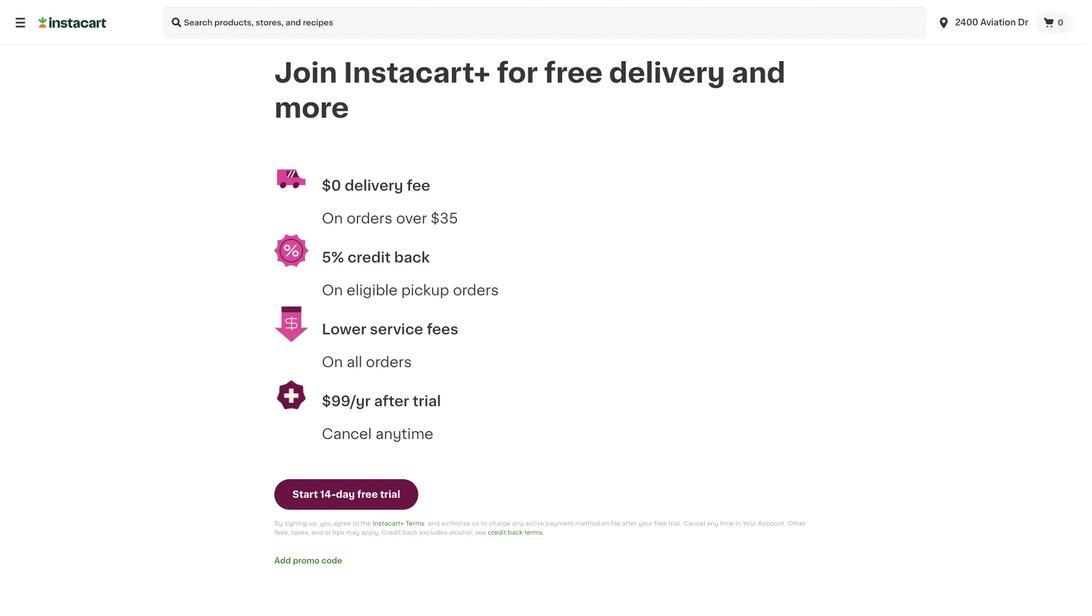 Task type: locate. For each thing, give the bounding box(es) containing it.
free inside join instacart+ for free delivery and more
[[545, 59, 603, 86]]

0 vertical spatial and
[[732, 59, 786, 86]]

orders
[[347, 211, 393, 225], [453, 283, 499, 297], [366, 355, 412, 369]]

2 on from the top
[[322, 283, 343, 297]]

anytime
[[376, 427, 434, 441]]

0 vertical spatial on
[[322, 211, 343, 225]]

1 horizontal spatial and
[[428, 520, 440, 527]]

pickup
[[402, 283, 450, 297]]

orders down $0 delivery fee
[[347, 211, 393, 225]]

1 horizontal spatial free
[[545, 59, 603, 86]]

credit
[[382, 529, 401, 536]]

1 vertical spatial orders
[[453, 283, 499, 297]]

1 vertical spatial free
[[357, 490, 378, 499]]

1 horizontal spatial after
[[622, 520, 637, 527]]

on down $0
[[322, 211, 343, 225]]

1 vertical spatial and
[[428, 520, 440, 527]]

1 horizontal spatial cancel
[[684, 520, 706, 527]]

any up credit back terms. link
[[513, 520, 524, 527]]

$35
[[431, 211, 459, 225]]

0 horizontal spatial credit
[[348, 251, 391, 265]]

2400 aviation dr button
[[931, 7, 1036, 38], [938, 7, 1029, 38]]

by
[[275, 520, 283, 527]]

free left the trial.
[[655, 520, 667, 527]]

2 vertical spatial free
[[655, 520, 667, 527]]

cancel
[[322, 427, 372, 441], [684, 520, 706, 527]]

orders down lower service fees
[[366, 355, 412, 369]]

to
[[353, 520, 359, 527], [481, 520, 488, 527]]

agree
[[333, 520, 351, 527]]

1 horizontal spatial credit
[[488, 529, 507, 536]]

credit down charge in the left bottom of the page
[[488, 529, 507, 536]]

method
[[576, 520, 600, 527]]

all
[[347, 355, 363, 369]]

2 vertical spatial orders
[[366, 355, 412, 369]]

1 horizontal spatial any
[[707, 520, 719, 527]]

delivery inside join instacart+ for free delivery and more
[[609, 59, 726, 86]]

to inside "and authorize us to charge any active payment method on file after your free trial. cancel any time in your account. other fees, taxes, and or tips may apply."
[[481, 520, 488, 527]]

on all orders
[[322, 355, 412, 369]]

credit back terms. link
[[488, 529, 545, 536]]

1 vertical spatial after
[[622, 520, 637, 527]]

free right for
[[545, 59, 603, 86]]

3 on from the top
[[322, 355, 343, 369]]

1 to from the left
[[353, 520, 359, 527]]

orders right 'pickup'
[[453, 283, 499, 297]]

trial
[[413, 394, 441, 408], [380, 490, 401, 499]]

credit
[[348, 251, 391, 265], [488, 529, 507, 536]]

Search field
[[163, 7, 927, 38]]

1 vertical spatial trial
[[380, 490, 401, 499]]

more
[[275, 95, 349, 122]]

join
[[275, 59, 338, 86]]

0 vertical spatial after
[[374, 394, 410, 408]]

instacart logo image
[[38, 16, 106, 29]]

on left 'all'
[[322, 355, 343, 369]]

0 vertical spatial orders
[[347, 211, 393, 225]]

0 horizontal spatial delivery
[[345, 179, 404, 193]]

eligible
[[347, 283, 398, 297]]

free inside button
[[357, 490, 378, 499]]

by signing up, you agree to the instacart+ terms
[[275, 520, 425, 527]]

on for on orders over $35
[[322, 211, 343, 225]]

free inside "and authorize us to charge any active payment method on file after your free trial. cancel any time in your account. other fees, taxes, and or tips may apply."
[[655, 520, 667, 527]]

2 any from the left
[[707, 520, 719, 527]]

for
[[497, 59, 538, 86]]

back
[[394, 251, 430, 265], [403, 529, 418, 536], [508, 529, 523, 536]]

2 vertical spatial on
[[322, 355, 343, 369]]

up,
[[309, 520, 319, 527]]

0 vertical spatial credit
[[348, 251, 391, 265]]

any
[[513, 520, 524, 527], [707, 520, 719, 527]]

$0 delivery fee
[[322, 179, 431, 193]]

1 any from the left
[[513, 520, 524, 527]]

free
[[545, 59, 603, 86], [357, 490, 378, 499], [655, 520, 667, 527]]

the
[[361, 520, 371, 527]]

0 horizontal spatial free
[[357, 490, 378, 499]]

on eligible pickup orders
[[322, 283, 499, 297]]

to up may
[[353, 520, 359, 527]]

account.
[[759, 520, 787, 527]]

0 vertical spatial free
[[545, 59, 603, 86]]

0 horizontal spatial after
[[374, 394, 410, 408]]

to right us
[[481, 520, 488, 527]]

trial inside button
[[380, 490, 401, 499]]

2400 aviation dr
[[956, 18, 1029, 27]]

0 horizontal spatial to
[[353, 520, 359, 527]]

trial up instacart+ terms 'link' at bottom left
[[380, 490, 401, 499]]

back down terms
[[403, 529, 418, 536]]

1 horizontal spatial to
[[481, 520, 488, 527]]

0 horizontal spatial cancel
[[322, 427, 372, 441]]

trial up anytime
[[413, 394, 441, 408]]

on for on eligible pickup orders
[[322, 283, 343, 297]]

cancel down $99/yr
[[322, 427, 372, 441]]

free for delivery
[[545, 59, 603, 86]]

you
[[320, 520, 332, 527]]

2 to from the left
[[481, 520, 488, 527]]

add promo code
[[275, 557, 342, 565]]

on
[[322, 211, 343, 225], [322, 283, 343, 297], [322, 355, 343, 369]]

2 horizontal spatial and
[[732, 59, 786, 86]]

0 vertical spatial instacart+
[[344, 59, 491, 86]]

and
[[732, 59, 786, 86], [428, 520, 440, 527], [311, 529, 323, 536]]

terms.
[[525, 529, 545, 536]]

delivery
[[609, 59, 726, 86], [345, 179, 404, 193]]

1 horizontal spatial delivery
[[609, 59, 726, 86]]

0 horizontal spatial and
[[311, 529, 323, 536]]

after up anytime
[[374, 394, 410, 408]]

5% credit back
[[322, 251, 430, 265]]

on down 5% on the top of the page
[[322, 283, 343, 297]]

see
[[475, 529, 487, 536]]

1 vertical spatial instacart+
[[373, 520, 404, 527]]

instacart+
[[344, 59, 491, 86], [373, 520, 404, 527]]

$0
[[322, 179, 341, 193]]

active
[[526, 520, 545, 527]]

0 horizontal spatial any
[[513, 520, 524, 527]]

1 on from the top
[[322, 211, 343, 225]]

2 horizontal spatial free
[[655, 520, 667, 527]]

5%
[[322, 251, 344, 265]]

0 vertical spatial delivery
[[609, 59, 726, 86]]

free right day at bottom left
[[357, 490, 378, 499]]

2 2400 aviation dr button from the left
[[938, 7, 1029, 38]]

None search field
[[163, 7, 927, 38]]

instacart+ inside join instacart+ for free delivery and more
[[344, 59, 491, 86]]

add
[[275, 557, 291, 565]]

1 horizontal spatial trial
[[413, 394, 441, 408]]

1 vertical spatial on
[[322, 283, 343, 297]]

any left time
[[707, 520, 719, 527]]

credit up eligible
[[348, 251, 391, 265]]

after right the file
[[622, 520, 637, 527]]

1 2400 aviation dr button from the left
[[931, 7, 1036, 38]]

your
[[743, 520, 757, 527]]

0 horizontal spatial trial
[[380, 490, 401, 499]]

credit back excludes alcohol; see credit back terms.
[[380, 529, 545, 536]]

lower service fees
[[322, 323, 459, 336]]

over
[[396, 211, 427, 225]]

and inside join instacart+ for free delivery and more
[[732, 59, 786, 86]]

back up on eligible pickup orders
[[394, 251, 430, 265]]

cancel right the trial.
[[684, 520, 706, 527]]

your
[[639, 520, 653, 527]]

fee
[[407, 179, 431, 193]]

1 vertical spatial cancel
[[684, 520, 706, 527]]

after
[[374, 394, 410, 408], [622, 520, 637, 527]]

cancel inside "and authorize us to charge any active payment method on file after your free trial. cancel any time in your account. other fees, taxes, and or tips may apply."
[[684, 520, 706, 527]]



Task type: describe. For each thing, give the bounding box(es) containing it.
terms
[[406, 520, 425, 527]]

lower
[[322, 323, 367, 336]]

apply.
[[361, 529, 380, 536]]

1 vertical spatial credit
[[488, 529, 507, 536]]

time
[[720, 520, 735, 527]]

on for on all orders
[[322, 355, 343, 369]]

and authorize us to charge any active payment method on file after your free trial. cancel any time in your account. other fees, taxes, and or tips may apply.
[[275, 520, 808, 536]]

day
[[336, 490, 355, 499]]

payment
[[546, 520, 574, 527]]

cancel anytime
[[322, 427, 434, 441]]

add promo code button
[[275, 555, 342, 567]]

0
[[1059, 19, 1064, 27]]

14-
[[320, 490, 336, 499]]

on orders over $35
[[322, 211, 459, 225]]

authorize
[[441, 520, 471, 527]]

alcohol;
[[449, 529, 474, 536]]

start
[[293, 490, 318, 499]]

start 14-day free trial button
[[275, 479, 419, 510]]

start 14-day free trial
[[293, 490, 401, 499]]

in
[[736, 520, 742, 527]]

service
[[370, 323, 424, 336]]

aviation
[[981, 18, 1017, 27]]

or
[[325, 529, 331, 536]]

signing
[[285, 520, 307, 527]]

$99/yr after trial
[[322, 394, 441, 408]]

join instacart+ for free delivery and more
[[275, 59, 793, 122]]

dr
[[1019, 18, 1029, 27]]

file
[[611, 520, 621, 527]]

0 vertical spatial cancel
[[322, 427, 372, 441]]

after inside "and authorize us to charge any active payment method on file after your free trial. cancel any time in your account. other fees, taxes, and or tips may apply."
[[622, 520, 637, 527]]

free for trial
[[357, 490, 378, 499]]

taxes,
[[291, 529, 310, 536]]

other
[[788, 520, 806, 527]]

2400
[[956, 18, 979, 27]]

1 vertical spatial delivery
[[345, 179, 404, 193]]

0 vertical spatial trial
[[413, 394, 441, 408]]

0 button
[[1036, 11, 1073, 34]]

on
[[602, 520, 610, 527]]

may
[[346, 529, 360, 536]]

instacart+ terms link
[[373, 520, 425, 527]]

fees
[[427, 323, 459, 336]]

2 vertical spatial and
[[311, 529, 323, 536]]

$99/yr
[[322, 394, 371, 408]]

fees,
[[275, 529, 290, 536]]

excludes
[[420, 529, 448, 536]]

back down charge in the left bottom of the page
[[508, 529, 523, 536]]

tips
[[333, 529, 345, 536]]

promo
[[293, 557, 320, 565]]

charge
[[489, 520, 511, 527]]

us
[[472, 520, 480, 527]]

trial.
[[669, 520, 682, 527]]

code
[[322, 557, 342, 565]]



Task type: vqa. For each thing, say whether or not it's contained in the screenshot.
first On
yes



